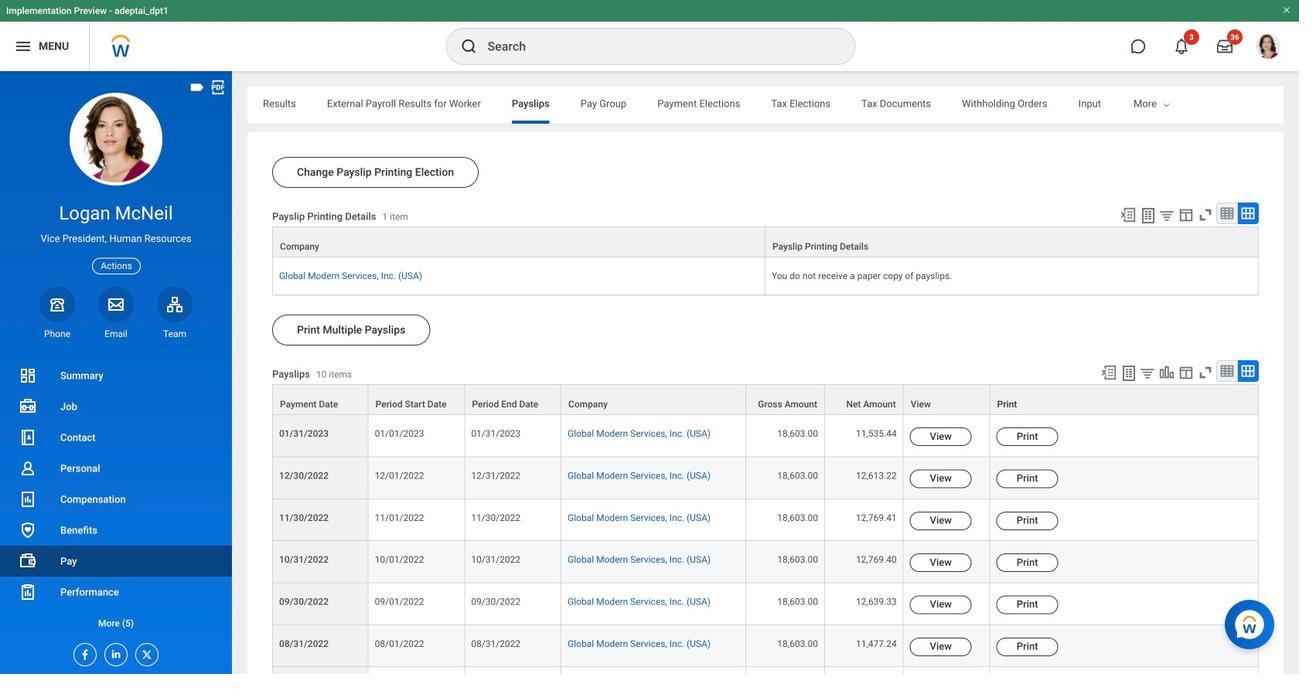 Task type: locate. For each thing, give the bounding box(es) containing it.
7 cell from the left
[[991, 668, 1259, 674]]

3 cell from the left
[[562, 668, 746, 674]]

click to view/edit grid preferences image
[[1178, 207, 1195, 224]]

1 vertical spatial table image
[[1220, 364, 1235, 379]]

0 vertical spatial table image
[[1220, 206, 1235, 221]]

click to view/edit grid preferences image
[[1178, 364, 1195, 381]]

export to excel image left export to worksheets image
[[1101, 364, 1118, 381]]

fullscreen image right click to view/edit grid preferences image
[[1197, 207, 1214, 224]]

0 horizontal spatial export to excel image
[[1101, 364, 1118, 381]]

9 row from the top
[[272, 626, 1259, 668]]

8 row from the top
[[272, 584, 1259, 626]]

2 row from the top
[[272, 258, 1259, 296]]

1 vertical spatial fullscreen image
[[1197, 364, 1214, 381]]

table image
[[1220, 206, 1235, 221], [1220, 364, 1235, 379]]

select to filter grid data image
[[1139, 365, 1156, 381]]

4 row from the top
[[272, 415, 1259, 457]]

view team image
[[166, 295, 184, 314]]

expand table image
[[1241, 206, 1256, 221]]

2 fullscreen image from the top
[[1197, 364, 1214, 381]]

10 row from the top
[[272, 668, 1259, 674]]

summary image
[[19, 367, 37, 385]]

0 vertical spatial export to excel image
[[1120, 207, 1137, 224]]

5 cell from the left
[[825, 668, 904, 674]]

linkedin image
[[105, 644, 122, 661]]

table image left expand table image
[[1220, 364, 1235, 379]]

table image for expand table image
[[1220, 364, 1235, 379]]

list
[[0, 360, 232, 639]]

banner
[[0, 0, 1299, 71]]

table image for expand table icon
[[1220, 206, 1235, 221]]

email logan mcneil element
[[98, 328, 134, 340]]

performance image
[[19, 583, 37, 602]]

export to excel image
[[1120, 207, 1137, 224], [1101, 364, 1118, 381]]

toolbar
[[1113, 203, 1259, 227], [1094, 360, 1259, 385]]

1 table image from the top
[[1220, 206, 1235, 221]]

row header
[[272, 668, 369, 674]]

expand table image
[[1241, 364, 1256, 379]]

4 cell from the left
[[746, 668, 825, 674]]

fullscreen image right click to view/edit grid preferences icon in the right bottom of the page
[[1197, 364, 1214, 381]]

2 table image from the top
[[1220, 364, 1235, 379]]

export to excel image for export to worksheets image
[[1101, 364, 1118, 381]]

fullscreen image
[[1197, 207, 1214, 224], [1197, 364, 1214, 381]]

table image left expand table icon
[[1220, 206, 1235, 221]]

1 vertical spatial export to excel image
[[1101, 364, 1118, 381]]

column header
[[272, 227, 766, 258]]

close environment banner image
[[1282, 5, 1292, 15]]

1 cell from the left
[[369, 668, 465, 674]]

export to excel image left export to worksheets icon
[[1120, 207, 1137, 224]]

tag image
[[189, 79, 206, 96]]

row
[[272, 227, 1259, 258], [272, 258, 1259, 296], [272, 385, 1259, 415], [272, 415, 1259, 457], [272, 457, 1259, 499], [272, 499, 1259, 542], [272, 542, 1259, 584], [272, 584, 1259, 626], [272, 626, 1259, 668], [272, 668, 1259, 674]]

export to worksheets image
[[1120, 364, 1138, 383]]

pay image
[[19, 552, 37, 571]]

benefits image
[[19, 521, 37, 540]]

cell
[[369, 668, 465, 674], [465, 668, 562, 674], [562, 668, 746, 674], [746, 668, 825, 674], [825, 668, 904, 674], [904, 668, 991, 674], [991, 668, 1259, 674]]

0 vertical spatial fullscreen image
[[1197, 207, 1214, 224]]

6 cell from the left
[[904, 668, 991, 674]]

select to filter grid data image
[[1159, 207, 1176, 224]]

1 horizontal spatial export to excel image
[[1120, 207, 1137, 224]]

5 row from the top
[[272, 457, 1259, 499]]

phone image
[[46, 295, 68, 314]]

facebook image
[[74, 644, 91, 661]]

export to excel image for export to worksheets icon
[[1120, 207, 1137, 224]]

inbox large image
[[1217, 39, 1233, 54]]

tab list
[[247, 87, 1299, 124]]



Task type: describe. For each thing, give the bounding box(es) containing it.
2 cell from the left
[[465, 668, 562, 674]]

6 row from the top
[[272, 499, 1259, 542]]

search image
[[460, 37, 478, 56]]

Search Workday  search field
[[488, 29, 823, 63]]

export to worksheets image
[[1139, 207, 1158, 225]]

0 vertical spatial toolbar
[[1113, 203, 1259, 227]]

7 row from the top
[[272, 542, 1259, 584]]

compensation image
[[19, 490, 37, 509]]

mail image
[[107, 295, 125, 314]]

team logan mcneil element
[[157, 328, 193, 340]]

profile logan mcneil image
[[1256, 34, 1281, 62]]

notifications large image
[[1174, 39, 1190, 54]]

1 fullscreen image from the top
[[1197, 207, 1214, 224]]

view printable version (pdf) image
[[210, 79, 227, 96]]

1 vertical spatial toolbar
[[1094, 360, 1259, 385]]

justify image
[[14, 37, 32, 56]]

navigation pane region
[[0, 71, 232, 674]]

contact image
[[19, 428, 37, 447]]

personal image
[[19, 459, 37, 478]]

1 row from the top
[[272, 227, 1259, 258]]

3 row from the top
[[272, 385, 1259, 415]]

phone logan mcneil element
[[39, 328, 75, 340]]

x image
[[136, 644, 153, 661]]

job image
[[19, 398, 37, 416]]



Task type: vqa. For each thing, say whether or not it's contained in the screenshot.
top Value
no



